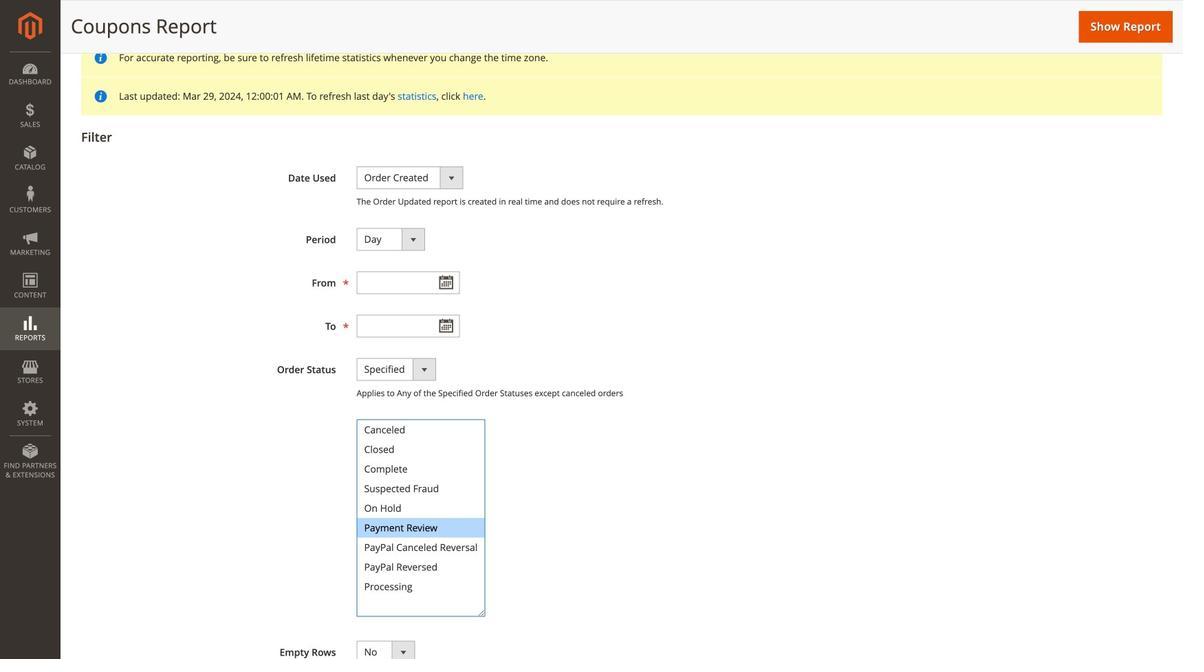 Task type: vqa. For each thing, say whether or not it's contained in the screenshot.
Tab List
no



Task type: locate. For each thing, give the bounding box(es) containing it.
menu bar
[[0, 52, 61, 487]]

magento admin panel image
[[18, 12, 42, 40]]

None text field
[[357, 271, 460, 294], [357, 315, 460, 337], [357, 271, 460, 294], [357, 315, 460, 337]]



